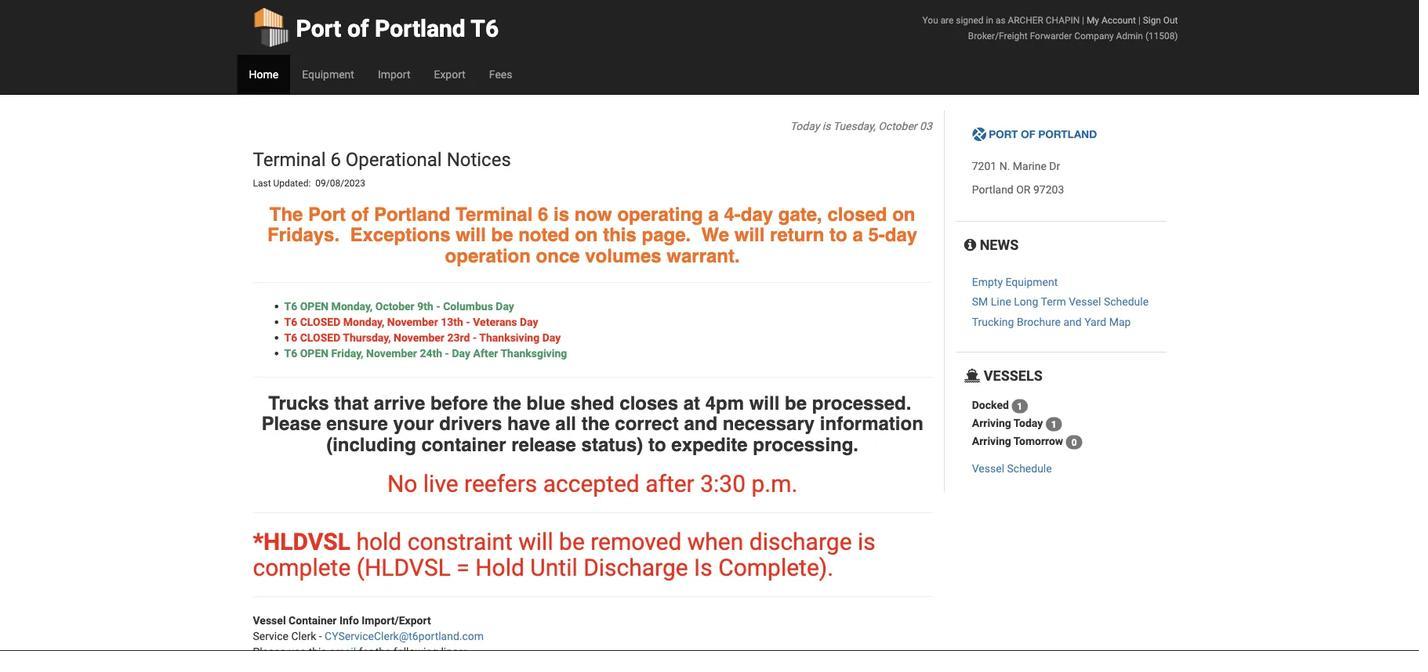 Task type: describe. For each thing, give the bounding box(es) containing it.
sm
[[972, 296, 988, 309]]

0 horizontal spatial the
[[493, 393, 521, 414]]

closed
[[828, 204, 887, 225]]

1 horizontal spatial the
[[582, 413, 610, 435]]

broker/freight
[[968, 30, 1028, 41]]

empty
[[972, 276, 1003, 289]]

terminal 6 operational notices last updated:  09/08/2023
[[253, 149, 516, 189]]

0 vertical spatial port
[[296, 15, 341, 42]]

terminal inside terminal 6 operational notices last updated:  09/08/2023
[[253, 149, 326, 171]]

accepted
[[543, 470, 640, 498]]

97203
[[1033, 183, 1064, 196]]

portland or 97203
[[972, 183, 1064, 196]]

operation
[[445, 245, 531, 267]]

0 vertical spatial of
[[347, 15, 369, 42]]

fees button
[[477, 55, 524, 94]]

fridays
[[267, 224, 334, 246]]

marine
[[1013, 159, 1047, 172]]

hold
[[356, 528, 402, 556]]

please
[[261, 413, 321, 435]]

that
[[334, 393, 369, 414]]

will right "exceptions"
[[456, 224, 486, 246]]

once
[[536, 245, 580, 267]]

*hldvsl
[[253, 528, 351, 556]]

have
[[507, 413, 550, 435]]

1 horizontal spatial day
[[885, 224, 918, 246]]

is
[[694, 554, 713, 582]]

hold
[[475, 554, 525, 582]]

4-
[[724, 204, 741, 225]]

3:30
[[700, 470, 746, 498]]

23rd
[[447, 331, 470, 344]]

all
[[555, 413, 576, 435]]

reefers
[[464, 470, 537, 498]]

tuesday,
[[833, 120, 876, 133]]

(11508)
[[1146, 30, 1178, 41]]

your
[[393, 413, 434, 435]]

export button
[[422, 55, 477, 94]]

0 horizontal spatial day
[[741, 204, 773, 225]]

port of portland t6 link
[[253, 0, 499, 55]]

this
[[603, 224, 637, 246]]

constraint
[[408, 528, 513, 556]]

october for 9th
[[375, 300, 415, 313]]

4pm
[[705, 393, 744, 414]]

0 horizontal spatial schedule
[[1007, 463, 1052, 476]]

today is tuesday, october 03
[[790, 120, 932, 133]]

1 vertical spatial portland
[[972, 183, 1014, 196]]

1 vertical spatial monday,
[[343, 315, 385, 328]]

long
[[1014, 296, 1039, 309]]

1 horizontal spatial a
[[853, 224, 863, 246]]

1 horizontal spatial 1
[[1051, 419, 1057, 430]]

5-
[[868, 224, 885, 246]]

is inside hold constraint will be removed when discharge is complete (hldvsl = hold until discharge is complete).
[[858, 528, 876, 556]]

exceptions
[[350, 224, 451, 246]]

=
[[457, 554, 470, 582]]

admin
[[1116, 30, 1143, 41]]

yard
[[1085, 316, 1107, 328]]

expedite
[[671, 434, 748, 456]]

processed.
[[812, 393, 912, 414]]

operating
[[617, 204, 703, 225]]

archer
[[1008, 15, 1044, 25]]

is inside the port of portland terminal 6 is now operating a 4-day gate, closed on fridays .  exceptions will be noted on this page.  we will return to a 5-day operation once volumes warrant.
[[554, 204, 569, 225]]

chapin
[[1046, 15, 1080, 25]]

vessel for vessel container info import/export service clerk - cyserviceclerk@t6portland.com
[[253, 614, 286, 627]]

drivers
[[439, 413, 502, 435]]

import/export
[[362, 614, 431, 627]]

day up thanksgiving
[[542, 331, 561, 344]]

1 | from the left
[[1082, 15, 1084, 25]]

correct
[[615, 413, 679, 435]]

friday,
[[331, 347, 363, 360]]

discharge
[[749, 528, 852, 556]]

information
[[820, 413, 924, 435]]

day down 23rd
[[452, 347, 470, 360]]

status)
[[582, 434, 643, 456]]

09/08/2023
[[315, 178, 365, 189]]

and inside trucks that arrive before the blue shed closes at 4pm will be processed. please ensure your drivers have all the correct and necessary information (including container release status) to expedite processing.
[[684, 413, 718, 435]]

0 vertical spatial 1
[[1017, 401, 1023, 412]]

will right the we
[[735, 224, 765, 246]]

vessel schedule
[[972, 463, 1052, 476]]

service
[[253, 630, 289, 643]]

13th
[[441, 315, 463, 328]]

at
[[684, 393, 700, 414]]

portland inside the port of portland terminal 6 is now operating a 4-day gate, closed on fridays .  exceptions will be noted on this page.  we will return to a 5-day operation once volumes warrant.
[[374, 204, 450, 225]]

noted
[[518, 224, 570, 246]]

0 vertical spatial november
[[387, 315, 438, 328]]

vessel inside empty equipment sm line long term vessel schedule trucking brochure and yard map
[[1069, 296, 1101, 309]]

hold constraint will be removed when discharge is complete (hldvsl = hold until discharge is complete).
[[253, 528, 876, 582]]

columbus
[[443, 300, 493, 313]]

port of portland t6 image
[[972, 127, 1098, 143]]

after
[[646, 470, 695, 498]]

day up thanksiving
[[520, 315, 538, 328]]

you are signed in as archer chapin | my account | sign out broker/freight forwarder company admin (11508)
[[923, 15, 1178, 41]]

brochure
[[1017, 316, 1061, 328]]

ship image
[[964, 368, 980, 383]]

cyserviceclerk@t6portland.com link
[[325, 630, 484, 643]]

today inside 'docked 1 arriving today 1 arriving tomorrow 0'
[[1014, 417, 1043, 430]]

complete
[[253, 554, 351, 582]]

port inside the port of portland terminal 6 is now operating a 4-day gate, closed on fridays .  exceptions will be noted on this page.  we will return to a 5-day operation once volumes warrant.
[[308, 204, 346, 225]]

in
[[986, 15, 994, 25]]

2 | from the left
[[1139, 15, 1141, 25]]

(including
[[326, 434, 416, 456]]

1 vertical spatial november
[[394, 331, 445, 344]]

1 arriving from the top
[[972, 417, 1011, 430]]

docked
[[972, 399, 1009, 412]]

- inside vessel container info import/export service clerk - cyserviceclerk@t6portland.com
[[319, 630, 322, 643]]

warrant.
[[667, 245, 740, 267]]

be inside the port of portland terminal 6 is now operating a 4-day gate, closed on fridays .  exceptions will be noted on this page.  we will return to a 5-day operation once volumes warrant.
[[491, 224, 513, 246]]

equipment inside popup button
[[302, 68, 354, 81]]

tomorrow
[[1014, 435, 1063, 448]]

info circle image
[[964, 237, 976, 252]]

2 vertical spatial november
[[366, 347, 417, 360]]

7201
[[972, 159, 997, 172]]

thursday,
[[343, 331, 391, 344]]



Task type: locate. For each thing, give the bounding box(es) containing it.
0 horizontal spatial october
[[375, 300, 415, 313]]

october for 03
[[878, 120, 917, 133]]

sign out link
[[1143, 15, 1178, 25]]

portland up import
[[375, 15, 466, 42]]

6 up once
[[538, 204, 548, 225]]

be down accepted
[[559, 528, 585, 556]]

is left now
[[554, 204, 569, 225]]

0 vertical spatial october
[[878, 120, 917, 133]]

november
[[387, 315, 438, 328], [394, 331, 445, 344], [366, 347, 417, 360]]

1 vertical spatial be
[[785, 393, 807, 414]]

import
[[378, 68, 410, 81]]

sign
[[1143, 15, 1161, 25]]

of up equipment popup button
[[347, 15, 369, 42]]

you
[[923, 15, 938, 25]]

0
[[1072, 437, 1077, 448]]

vessel
[[1069, 296, 1101, 309], [972, 463, 1005, 476], [253, 614, 286, 627]]

1 horizontal spatial and
[[1064, 316, 1082, 328]]

terminal
[[253, 149, 326, 171], [456, 204, 533, 225]]

1 vertical spatial arriving
[[972, 435, 1011, 448]]

vessel up service
[[253, 614, 286, 627]]

24th
[[420, 347, 442, 360]]

1 horizontal spatial is
[[822, 120, 831, 133]]

as
[[996, 15, 1006, 25]]

vessel container info import/export service clerk - cyserviceclerk@t6portland.com
[[253, 614, 484, 643]]

day
[[741, 204, 773, 225], [885, 224, 918, 246]]

thanksiving
[[479, 331, 540, 344]]

before
[[430, 393, 488, 414]]

closed
[[300, 315, 341, 328], [300, 331, 341, 344]]

0 vertical spatial terminal
[[253, 149, 326, 171]]

| left my
[[1082, 15, 1084, 25]]

is
[[822, 120, 831, 133], [554, 204, 569, 225], [858, 528, 876, 556]]

vessel up yard
[[1069, 296, 1101, 309]]

2 vertical spatial is
[[858, 528, 876, 556]]

be
[[491, 224, 513, 246], [785, 393, 807, 414], [559, 528, 585, 556]]

vessel schedule link
[[972, 463, 1052, 476]]

release
[[511, 434, 576, 456]]

volumes
[[585, 245, 662, 267]]

signed
[[956, 15, 984, 25]]

after
[[473, 347, 498, 360]]

- right clerk
[[319, 630, 322, 643]]

1 vertical spatial vessel
[[972, 463, 1005, 476]]

open left friday,
[[300, 347, 329, 360]]

0 horizontal spatial and
[[684, 413, 718, 435]]

on left this
[[575, 224, 598, 246]]

1 horizontal spatial terminal
[[456, 204, 533, 225]]

1 vertical spatial october
[[375, 300, 415, 313]]

0 horizontal spatial equipment
[[302, 68, 354, 81]]

port down 09/08/2023
[[308, 204, 346, 225]]

2 closed from the top
[[300, 331, 341, 344]]

october left 9th
[[375, 300, 415, 313]]

empty equipment sm line long term vessel schedule trucking brochure and yard map
[[972, 276, 1149, 328]]

terminal up last
[[253, 149, 326, 171]]

a left 4-
[[708, 204, 719, 225]]

9th
[[417, 300, 433, 313]]

processing.
[[753, 434, 859, 456]]

2 horizontal spatial vessel
[[1069, 296, 1101, 309]]

day left info circle image at the top of page
[[885, 224, 918, 246]]

2 open from the top
[[300, 347, 329, 360]]

1 vertical spatial open
[[300, 347, 329, 360]]

to
[[830, 224, 848, 246], [648, 434, 666, 456]]

0 horizontal spatial is
[[554, 204, 569, 225]]

1 horizontal spatial today
[[1014, 417, 1043, 430]]

is right discharge
[[858, 528, 876, 556]]

will inside trucks that arrive before the blue shed closes at 4pm will be processed. please ensure your drivers have all the correct and necessary information (including container release status) to expedite processing.
[[749, 393, 780, 414]]

is left tuesday,
[[822, 120, 831, 133]]

1 vertical spatial port
[[308, 204, 346, 225]]

forwarder
[[1030, 30, 1072, 41]]

when
[[688, 528, 744, 556]]

fees
[[489, 68, 512, 81]]

0 vertical spatial arriving
[[972, 417, 1011, 430]]

to up after at the bottom left of page
[[648, 434, 666, 456]]

0 horizontal spatial 1
[[1017, 401, 1023, 412]]

trucks that arrive before the blue shed closes at 4pm will be processed. please ensure your drivers have all the correct and necessary information (including container release status) to expedite processing.
[[261, 393, 924, 456]]

terminal inside the port of portland terminal 6 is now operating a 4-day gate, closed on fridays .  exceptions will be noted on this page.  we will return to a 5-day operation once volumes warrant.
[[456, 204, 533, 225]]

1 horizontal spatial to
[[830, 224, 848, 246]]

of
[[347, 15, 369, 42], [351, 204, 369, 225]]

vessel down 'docked 1 arriving today 1 arriving tomorrow 0'
[[972, 463, 1005, 476]]

0 horizontal spatial 6
[[330, 149, 341, 171]]

1 vertical spatial and
[[684, 413, 718, 435]]

we
[[701, 224, 729, 246]]

0 horizontal spatial terminal
[[253, 149, 326, 171]]

6 inside terminal 6 operational notices last updated:  09/08/2023
[[330, 149, 341, 171]]

open down fridays
[[300, 300, 329, 313]]

equipment button
[[290, 55, 366, 94]]

are
[[941, 15, 954, 25]]

2 vertical spatial vessel
[[253, 614, 286, 627]]

p.m.
[[752, 470, 798, 498]]

7201 n. marine dr
[[972, 159, 1060, 172]]

a left "5-"
[[853, 224, 863, 246]]

discharge
[[584, 554, 688, 582]]

to left "5-"
[[830, 224, 848, 246]]

today up tomorrow at the bottom
[[1014, 417, 1043, 430]]

- right '24th'
[[445, 347, 449, 360]]

1 vertical spatial of
[[351, 204, 369, 225]]

october inside t6 open monday, october 9th - columbus day t6 closed monday, november 13th - veterans day t6 closed thursday, november 23rd - thanksiving day t6 open friday, november 24th - day after thanksgiving
[[375, 300, 415, 313]]

to inside trucks that arrive before the blue shed closes at 4pm will be processed. please ensure your drivers have all the correct and necessary information (including container release status) to expedite processing.
[[648, 434, 666, 456]]

live
[[423, 470, 458, 498]]

the port of portland terminal 6 is now operating a 4-day gate, closed on fridays .  exceptions will be noted on this page.  we will return to a 5-day operation once volumes warrant.
[[267, 204, 918, 267]]

t6 open monday, october 9th - columbus day t6 closed monday, november 13th - veterans day t6 closed thursday, november 23rd - thanksiving day t6 open friday, november 24th - day after thanksgiving
[[284, 300, 567, 360]]

vessel for vessel schedule
[[972, 463, 1005, 476]]

0 vertical spatial today
[[790, 120, 820, 133]]

2 arriving from the top
[[972, 435, 1011, 448]]

docked 1 arriving today 1 arriving tomorrow 0
[[972, 399, 1077, 448]]

october left 03
[[878, 120, 917, 133]]

0 vertical spatial equipment
[[302, 68, 354, 81]]

vessels
[[980, 368, 1043, 384]]

line
[[991, 296, 1011, 309]]

1 vertical spatial closed
[[300, 331, 341, 344]]

november down 9th
[[387, 315, 438, 328]]

2 vertical spatial portland
[[374, 204, 450, 225]]

equipment right home
[[302, 68, 354, 81]]

0 horizontal spatial a
[[708, 204, 719, 225]]

0 vertical spatial is
[[822, 120, 831, 133]]

the
[[270, 204, 303, 225]]

0 vertical spatial vessel
[[1069, 296, 1101, 309]]

equipment up the long
[[1006, 276, 1058, 289]]

my
[[1087, 15, 1099, 25]]

6 up 09/08/2023
[[330, 149, 341, 171]]

| left sign at top right
[[1139, 15, 1141, 25]]

be left the noted
[[491, 224, 513, 246]]

portland down "7201"
[[972, 183, 1014, 196]]

will down 'reefers'
[[519, 528, 553, 556]]

equipment inside empty equipment sm line long term vessel schedule trucking brochure and yard map
[[1006, 276, 1058, 289]]

be inside trucks that arrive before the blue shed closes at 4pm will be processed. please ensure your drivers have all the correct and necessary information (including container release status) to expedite processing.
[[785, 393, 807, 414]]

november up '24th'
[[394, 331, 445, 344]]

0 horizontal spatial on
[[575, 224, 598, 246]]

arriving down docked
[[972, 417, 1011, 430]]

the
[[493, 393, 521, 414], [582, 413, 610, 435]]

out
[[1164, 15, 1178, 25]]

1 horizontal spatial schedule
[[1104, 296, 1149, 309]]

2 vertical spatial be
[[559, 528, 585, 556]]

1 up tomorrow at the bottom
[[1051, 419, 1057, 430]]

empty equipment link
[[972, 276, 1058, 289]]

1 vertical spatial is
[[554, 204, 569, 225]]

0 vertical spatial closed
[[300, 315, 341, 328]]

- right 9th
[[436, 300, 440, 313]]

1 open from the top
[[300, 300, 329, 313]]

0 horizontal spatial vessel
[[253, 614, 286, 627]]

0 vertical spatial to
[[830, 224, 848, 246]]

now
[[575, 204, 612, 225]]

1 horizontal spatial be
[[559, 528, 585, 556]]

0 horizontal spatial to
[[648, 434, 666, 456]]

1 horizontal spatial on
[[892, 204, 915, 225]]

and right the correct
[[684, 413, 718, 435]]

-
[[436, 300, 440, 313], [466, 315, 470, 328], [473, 331, 477, 344], [445, 347, 449, 360], [319, 630, 322, 643]]

and inside empty equipment sm line long term vessel schedule trucking brochure and yard map
[[1064, 316, 1082, 328]]

the left 'blue'
[[493, 393, 521, 414]]

my account link
[[1087, 15, 1136, 25]]

0 vertical spatial monday,
[[331, 300, 373, 313]]

arriving up vessel schedule
[[972, 435, 1011, 448]]

arrive
[[374, 393, 425, 414]]

container
[[289, 614, 337, 627]]

0 horizontal spatial today
[[790, 120, 820, 133]]

day left gate,
[[741, 204, 773, 225]]

n.
[[1000, 159, 1010, 172]]

day up veterans
[[496, 300, 514, 313]]

news
[[976, 237, 1019, 253]]

portland
[[375, 15, 466, 42], [972, 183, 1014, 196], [374, 204, 450, 225]]

open
[[300, 300, 329, 313], [300, 347, 329, 360]]

monday,
[[331, 300, 373, 313], [343, 315, 385, 328]]

the right all
[[582, 413, 610, 435]]

0 vertical spatial 6
[[330, 149, 341, 171]]

- right 23rd
[[473, 331, 477, 344]]

0 horizontal spatial be
[[491, 224, 513, 246]]

1 vertical spatial to
[[648, 434, 666, 456]]

of inside the port of portland terminal 6 is now operating a 4-day gate, closed on fridays .  exceptions will be noted on this page.  we will return to a 5-day operation once volumes warrant.
[[351, 204, 369, 225]]

day
[[496, 300, 514, 313], [520, 315, 538, 328], [542, 331, 561, 344], [452, 347, 470, 360]]

1 horizontal spatial equipment
[[1006, 276, 1058, 289]]

vessel inside vessel container info import/export service clerk - cyserviceclerk@t6portland.com
[[253, 614, 286, 627]]

cyserviceclerk@t6portland.com
[[325, 630, 484, 643]]

info
[[340, 614, 359, 627]]

operational
[[346, 149, 442, 171]]

1 vertical spatial equipment
[[1006, 276, 1058, 289]]

removed
[[591, 528, 682, 556]]

1 vertical spatial 1
[[1051, 419, 1057, 430]]

0 vertical spatial portland
[[375, 15, 466, 42]]

container
[[422, 434, 506, 456]]

0 vertical spatial be
[[491, 224, 513, 246]]

notices
[[447, 149, 511, 171]]

of down 09/08/2023
[[351, 204, 369, 225]]

t6
[[471, 15, 499, 42], [284, 300, 297, 313], [284, 315, 297, 328], [284, 331, 297, 344], [284, 347, 297, 360]]

and left yard
[[1064, 316, 1082, 328]]

be inside hold constraint will be removed when discharge is complete (hldvsl = hold until discharge is complete).
[[559, 528, 585, 556]]

today
[[790, 120, 820, 133], [1014, 417, 1043, 430]]

2 horizontal spatial is
[[858, 528, 876, 556]]

map
[[1109, 316, 1131, 328]]

dr
[[1049, 159, 1060, 172]]

03
[[920, 120, 932, 133]]

port of portland t6
[[296, 15, 499, 42]]

ensure
[[326, 413, 388, 435]]

0 vertical spatial open
[[300, 300, 329, 313]]

0 horizontal spatial |
[[1082, 15, 1084, 25]]

company
[[1075, 30, 1114, 41]]

portland down terminal 6 operational notices last updated:  09/08/2023
[[374, 204, 450, 225]]

1 closed from the top
[[300, 315, 341, 328]]

sm line long term vessel schedule link
[[972, 296, 1149, 309]]

- down columbus
[[466, 315, 470, 328]]

0 vertical spatial and
[[1064, 316, 1082, 328]]

closes
[[620, 393, 678, 414]]

1 horizontal spatial october
[[878, 120, 917, 133]]

1 vertical spatial 6
[[538, 204, 548, 225]]

schedule down tomorrow at the bottom
[[1007, 463, 1052, 476]]

export
[[434, 68, 466, 81]]

on
[[892, 204, 915, 225], [575, 224, 598, 246]]

schedule up map
[[1104, 296, 1149, 309]]

thanksgiving
[[501, 347, 567, 360]]

terminal up 'operation'
[[456, 204, 533, 225]]

home button
[[237, 55, 290, 94]]

1 vertical spatial terminal
[[456, 204, 533, 225]]

1 right docked
[[1017, 401, 1023, 412]]

will inside hold constraint will be removed when discharge is complete (hldvsl = hold until discharge is complete).
[[519, 528, 553, 556]]

return
[[770, 224, 825, 246]]

on right "5-"
[[892, 204, 915, 225]]

november down thursday,
[[366, 347, 417, 360]]

port up equipment popup button
[[296, 15, 341, 42]]

2 horizontal spatial be
[[785, 393, 807, 414]]

be up processing. at the bottom right of page
[[785, 393, 807, 414]]

1 horizontal spatial vessel
[[972, 463, 1005, 476]]

1 horizontal spatial 6
[[538, 204, 548, 225]]

1 vertical spatial today
[[1014, 417, 1043, 430]]

to inside the port of portland terminal 6 is now operating a 4-day gate, closed on fridays .  exceptions will be noted on this page.  we will return to a 5-day operation once volumes warrant.
[[830, 224, 848, 246]]

veterans
[[473, 315, 517, 328]]

today left tuesday,
[[790, 120, 820, 133]]

1 vertical spatial schedule
[[1007, 463, 1052, 476]]

6 inside the port of portland terminal 6 is now operating a 4-day gate, closed on fridays .  exceptions will be noted on this page.  we will return to a 5-day operation once volumes warrant.
[[538, 204, 548, 225]]

1 horizontal spatial |
[[1139, 15, 1141, 25]]

schedule inside empty equipment sm line long term vessel schedule trucking brochure and yard map
[[1104, 296, 1149, 309]]

will right 4pm
[[749, 393, 780, 414]]

no live reefers accepted after 3:30 p.m.
[[387, 470, 798, 498]]

0 vertical spatial schedule
[[1104, 296, 1149, 309]]



Task type: vqa. For each thing, say whether or not it's contained in the screenshot.
'by'
no



